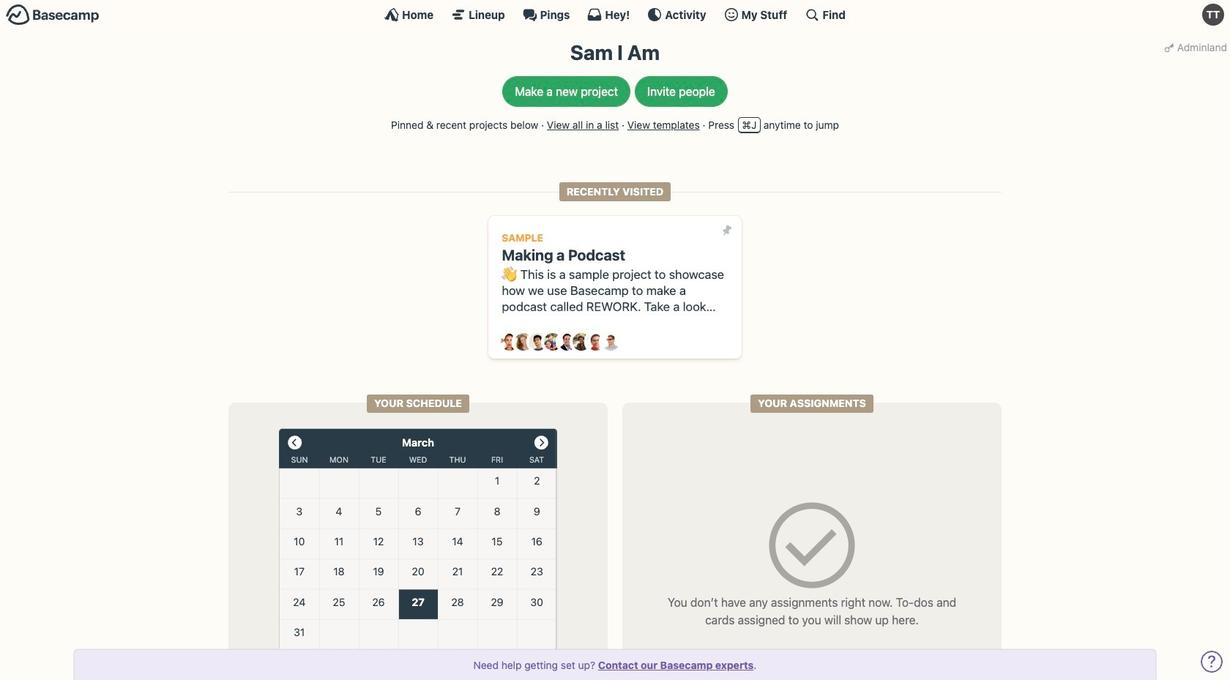 Task type: locate. For each thing, give the bounding box(es) containing it.
josh fiske image
[[559, 333, 576, 351]]

keyboard shortcut: ⌘ + / image
[[805, 7, 820, 22]]

jared davis image
[[530, 333, 547, 351]]

annie bryan image
[[501, 333, 518, 351]]

cheryl walters image
[[515, 333, 533, 351]]

victor cooper image
[[602, 333, 619, 351]]

terry turtle image
[[1202, 4, 1224, 26]]

nicole katz image
[[573, 333, 591, 351]]



Task type: vqa. For each thing, say whether or not it's contained in the screenshot.
Josh Fiske icon
yes



Task type: describe. For each thing, give the bounding box(es) containing it.
jennifer young image
[[544, 333, 562, 351]]

steve marsh image
[[587, 333, 605, 351]]

switch accounts image
[[6, 4, 100, 26]]

main element
[[0, 0, 1230, 29]]



